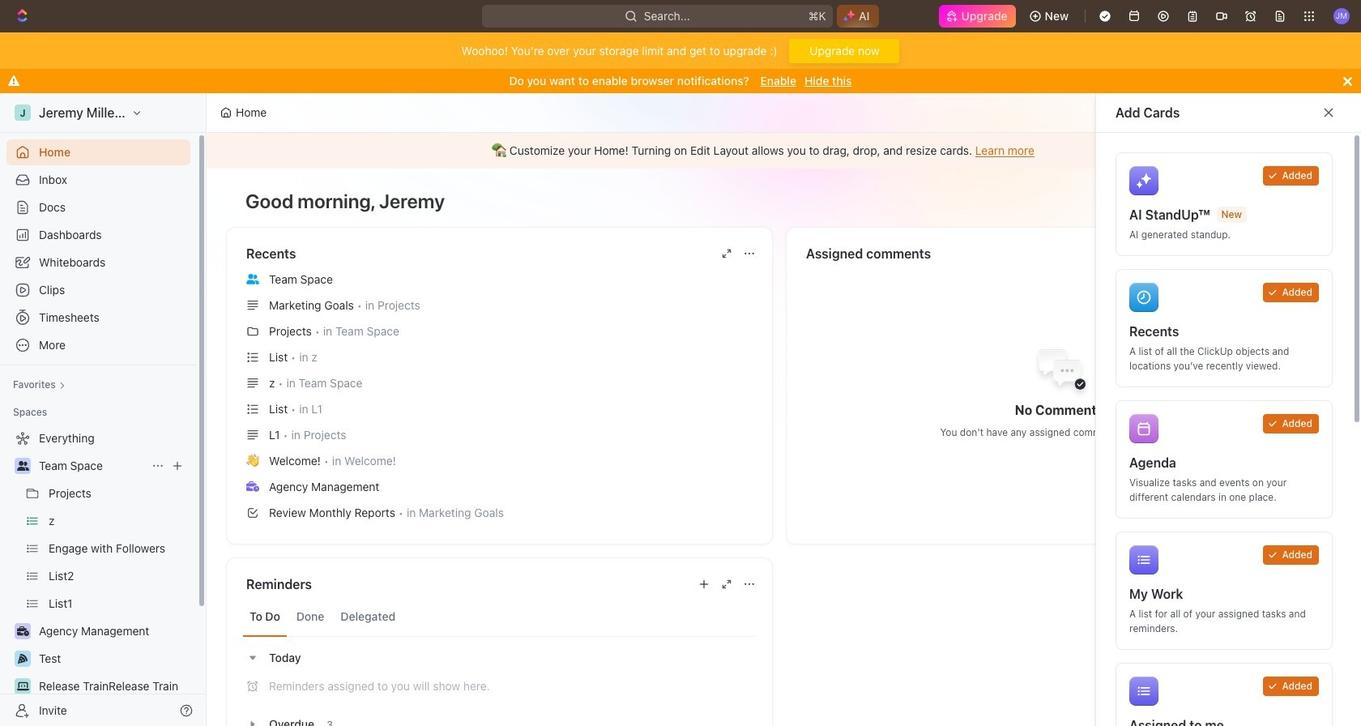 Task type: vqa. For each thing, say whether or not it's contained in the screenshot.
recents icon
yes



Task type: describe. For each thing, give the bounding box(es) containing it.
ai standup™ image
[[1130, 166, 1159, 195]]

pizza slice image
[[18, 654, 28, 664]]

assigned to me image
[[1130, 677, 1159, 706]]

agenda image
[[1130, 414, 1159, 443]]

business time image
[[17, 627, 29, 636]]

recents image
[[1130, 283, 1159, 312]]

my work image
[[1130, 546, 1159, 575]]

sidebar navigation
[[0, 93, 210, 726]]

business time image
[[246, 481, 259, 492]]



Task type: locate. For each thing, give the bounding box(es) containing it.
jeremy miller's workspace, , element
[[15, 105, 31, 121]]

tree inside sidebar 'navigation'
[[6, 426, 190, 726]]

1 vertical spatial user group image
[[17, 461, 29, 471]]

0 vertical spatial user group image
[[246, 274, 259, 284]]

1 horizontal spatial user group image
[[246, 274, 259, 284]]

user group image
[[246, 274, 259, 284], [17, 461, 29, 471]]

tree
[[6, 426, 190, 726]]

laptop code image
[[17, 682, 29, 691]]

alert
[[207, 133, 1353, 169]]

tab list
[[243, 597, 756, 637]]

0 horizontal spatial user group image
[[17, 461, 29, 471]]



